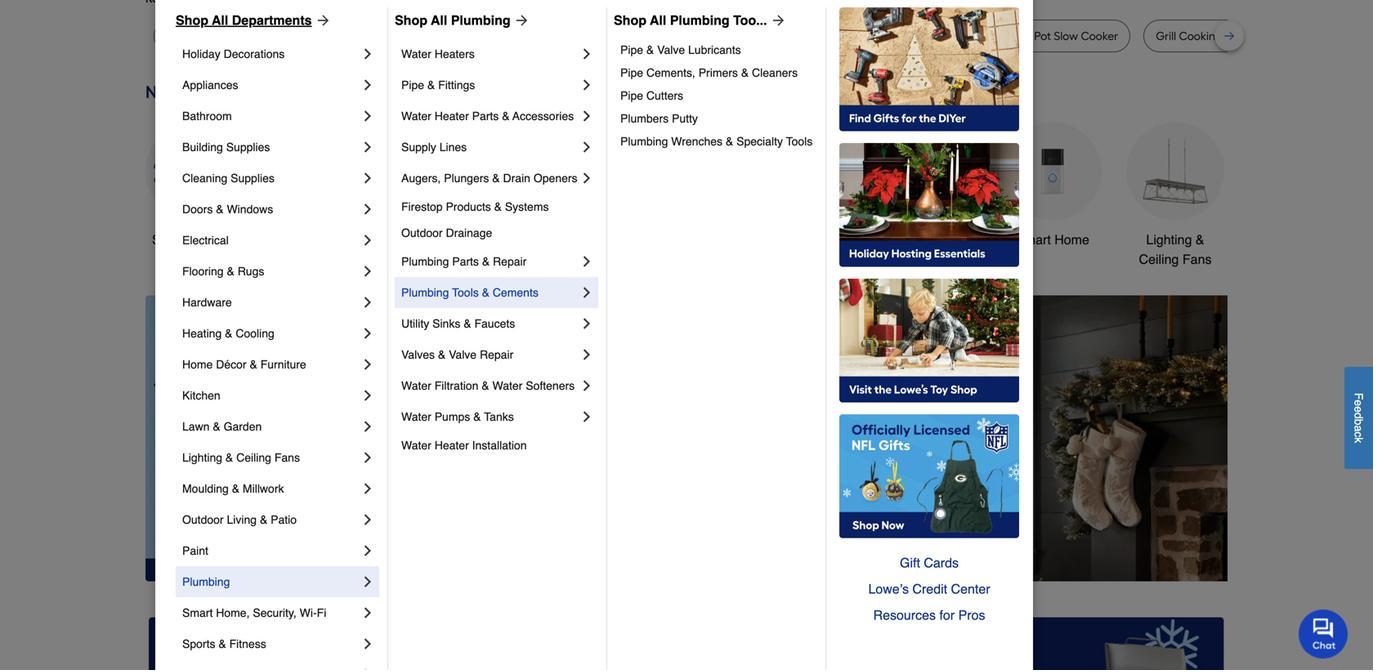 Task type: describe. For each thing, give the bounding box(es) containing it.
decorations for holiday
[[224, 47, 285, 61]]

water heaters link
[[402, 38, 579, 70]]

1 horizontal spatial bathroom
[[902, 232, 959, 247]]

1 vertical spatial lighting & ceiling fans link
[[182, 442, 360, 474]]

products
[[446, 200, 491, 213]]

get up to 2 free select tools or batteries when you buy 1 with select purchases. image
[[149, 618, 490, 671]]

shop
[[152, 232, 183, 247]]

plumbing wrenches & specialty tools link
[[621, 130, 815, 153]]

tools inside 'link'
[[787, 135, 813, 148]]

shop all deals
[[152, 232, 237, 247]]

lighting inside 'lighting & ceiling fans'
[[1147, 232, 1193, 247]]

chevron right image for plumbing parts & repair
[[579, 254, 595, 270]]

1 vertical spatial lighting
[[182, 451, 222, 465]]

doors & windows
[[182, 203, 273, 216]]

heaters
[[435, 47, 475, 61]]

crock pot
[[268, 29, 318, 43]]

plumbing up water heaters "link"
[[451, 13, 511, 28]]

holiday decorations link
[[182, 38, 360, 70]]

moulding
[[182, 483, 229, 496]]

1 slow from the left
[[166, 29, 190, 43]]

sinks
[[433, 317, 461, 330]]

find gifts for the diyer. image
[[840, 7, 1020, 132]]

pipe cements, primers & cleaners link
[[621, 61, 815, 84]]

chevron right image for doors & windows
[[360, 201, 376, 218]]

arrow left image
[[450, 439, 466, 455]]

grill cooking grate & warming rack
[[1157, 29, 1346, 43]]

holiday decorations
[[182, 47, 285, 61]]

chevron right image for utility sinks & faucets
[[579, 316, 595, 332]]

equipment
[[777, 252, 839, 267]]

drain
[[503, 172, 531, 185]]

75 percent off all artificial christmas trees, holiday lights and more. image
[[436, 296, 1228, 582]]

repair for plumbing parts & repair
[[493, 255, 527, 268]]

crock for crock pot
[[268, 29, 299, 43]]

lowe's credit center
[[869, 582, 991, 597]]

pot for instant pot
[[947, 29, 964, 43]]

chevron right image for supply lines
[[579, 139, 595, 155]]

chevron right image for cleaning supplies
[[360, 170, 376, 186]]

valves
[[402, 348, 435, 361]]

filtration
[[435, 379, 479, 393]]

smart home, security, wi-fi
[[182, 607, 327, 620]]

heater for parts
[[435, 110, 469, 123]]

water pumps & tanks
[[402, 411, 514, 424]]

tools up 'plumbing parts & repair' in the left of the page
[[425, 232, 455, 247]]

instant
[[909, 29, 944, 43]]

home décor & furniture link
[[182, 349, 360, 380]]

center
[[952, 582, 991, 597]]

chevron right image for water heaters
[[579, 46, 595, 62]]

heater for installation
[[435, 439, 469, 452]]

water heater parts & accessories
[[402, 110, 574, 123]]

specialty
[[737, 135, 783, 148]]

water filtration & water softeners
[[402, 379, 575, 393]]

3 pot from the left
[[854, 29, 871, 43]]

plungers
[[444, 172, 489, 185]]

chevron right image for valves & valve repair
[[579, 347, 595, 363]]

chevron right image for hardware
[[360, 294, 376, 311]]

shop all departments link
[[176, 11, 332, 30]]

crock pot slow cooker
[[1002, 29, 1119, 43]]

plumbing for plumbing wrenches & specialty tools
[[621, 135, 668, 148]]

water for water filtration & water softeners
[[402, 379, 432, 393]]

gift
[[900, 556, 921, 571]]

smart home
[[1017, 232, 1090, 247]]

plumbing wrenches & specialty tools
[[621, 135, 813, 148]]

scroll to item #5 image
[[909, 552, 948, 559]]

1 vertical spatial ceiling
[[236, 451, 271, 465]]

chevron right image for outdoor living & patio
[[360, 512, 376, 528]]

pipe cutters link
[[621, 84, 815, 107]]

shop all plumbing too... link
[[614, 11, 787, 30]]

plumbing link
[[182, 567, 360, 598]]

2 cooking from the left
[[1180, 29, 1223, 43]]

f e e d b a c k
[[1353, 393, 1366, 443]]

pot for crock pot cooking pot
[[788, 29, 805, 43]]

food
[[646, 29, 672, 43]]

plumbing up warmer
[[670, 13, 730, 28]]

chevron right image for augers, plungers & drain openers
[[579, 170, 595, 186]]

resources
[[874, 608, 936, 623]]

christmas decorations link
[[514, 122, 612, 269]]

departments
[[232, 13, 312, 28]]

triple slow cooker
[[356, 29, 451, 43]]

gift cards link
[[840, 550, 1020, 577]]

décor
[[216, 358, 247, 371]]

windows
[[227, 203, 273, 216]]

plumbing for plumbing
[[182, 576, 230, 589]]

heating & cooling
[[182, 327, 275, 340]]

chevron right image for building supplies
[[360, 139, 376, 155]]

chevron right image for plumbing
[[360, 574, 376, 590]]

supplies for cleaning supplies
[[231, 172, 275, 185]]

cleaners
[[752, 66, 798, 79]]

lawn
[[182, 420, 210, 433]]

chevron right image for paint
[[360, 543, 376, 559]]

outdoor tools & equipment link
[[759, 122, 857, 269]]

0 horizontal spatial bathroom link
[[182, 101, 360, 132]]

fi
[[317, 607, 327, 620]]

1 e from the top
[[1353, 400, 1366, 407]]

shop for shop all plumbing too...
[[614, 13, 647, 28]]

& inside outdoor tools & equipment
[[846, 232, 855, 247]]

drainage
[[446, 227, 493, 240]]

cements
[[493, 286, 539, 299]]

fans inside 'lighting & ceiling fans'
[[1183, 252, 1212, 267]]

home inside home décor & furniture link
[[182, 358, 213, 371]]

0 vertical spatial lighting & ceiling fans link
[[1127, 122, 1225, 269]]

up to 30 percent off select grills and accessories. image
[[884, 618, 1225, 671]]

pipe & fittings link
[[402, 70, 579, 101]]

softeners
[[526, 379, 575, 393]]

christmas decorations
[[528, 232, 598, 267]]

water for water pumps & tanks
[[402, 411, 432, 424]]

officially licensed n f l gifts. shop now. image
[[840, 415, 1020, 539]]

shop these last-minute gifts. $99 or less. quantities are limited and won't last. image
[[146, 296, 410, 582]]

cleaning supplies
[[182, 172, 275, 185]]

valves & valve repair link
[[402, 339, 579, 370]]

chevron right image for pipe & fittings
[[579, 77, 595, 93]]

grate
[[1226, 29, 1256, 43]]

outdoor for outdoor drainage
[[402, 227, 443, 240]]

scroll to item #4 element
[[866, 551, 909, 560]]

water heater installation link
[[402, 433, 595, 459]]

3 cooker from the left
[[1082, 29, 1119, 43]]

electrical
[[182, 234, 229, 247]]

instant pot
[[909, 29, 964, 43]]

lawn & garden
[[182, 420, 262, 433]]

water heaters
[[402, 47, 475, 61]]

shop for shop all plumbing
[[395, 13, 428, 28]]

arrow right image for shop all plumbing too...
[[768, 12, 787, 29]]

chevron right image for lighting & ceiling fans
[[360, 450, 376, 466]]

utility sinks & faucets link
[[402, 308, 579, 339]]

pipe for pipe & valve lubricants
[[621, 43, 644, 56]]

too...
[[734, 13, 768, 28]]

outdoor drainage
[[402, 227, 493, 240]]

new deals every day during 25 days of deals image
[[146, 79, 1228, 106]]

lines
[[440, 141, 467, 154]]

chevron right image for holiday decorations
[[360, 46, 376, 62]]

grill
[[1157, 29, 1177, 43]]

2 horizontal spatial arrow right image
[[1198, 439, 1214, 455]]

& inside 'lighting & ceiling fans'
[[1196, 232, 1205, 247]]

home inside smart home link
[[1055, 232, 1090, 247]]

firestop products & systems
[[402, 200, 549, 213]]

chevron right image for smart home, security, wi-fi
[[360, 605, 376, 622]]

garden
[[224, 420, 262, 433]]

appliances link
[[182, 70, 360, 101]]

pipe cutters
[[621, 89, 684, 102]]

chevron right image for moulding & millwork
[[360, 481, 376, 497]]

installation
[[472, 439, 527, 452]]

openers
[[534, 172, 578, 185]]

crock pot cooking pot
[[755, 29, 871, 43]]

paint
[[182, 545, 208, 558]]

home décor & furniture
[[182, 358, 306, 371]]

scroll to item #2 image
[[788, 552, 827, 559]]

building
[[182, 141, 223, 154]]

valve for repair
[[449, 348, 477, 361]]



Task type: vqa. For each thing, say whether or not it's contained in the screenshot.
"CLEANING SUPPLIES" link
yes



Task type: locate. For each thing, give the bounding box(es) containing it.
bathroom link
[[182, 101, 360, 132], [882, 122, 980, 250]]

parts down pipe & fittings link
[[472, 110, 499, 123]]

all for shop all departments
[[212, 13, 228, 28]]

recommended searches for you heading
[[146, 0, 1228, 7]]

valve down food warmer on the top of page
[[658, 43, 685, 56]]

pipe for pipe cements, primers & cleaners
[[621, 66, 644, 79]]

water up supply
[[402, 110, 432, 123]]

1 horizontal spatial decorations
[[528, 252, 598, 267]]

water up tanks
[[493, 379, 523, 393]]

1 vertical spatial lighting & ceiling fans
[[182, 451, 300, 465]]

1 cooking from the left
[[808, 29, 851, 43]]

building supplies link
[[182, 132, 360, 163]]

0 horizontal spatial lighting & ceiling fans
[[182, 451, 300, 465]]

0 horizontal spatial crock
[[268, 29, 299, 43]]

1 horizontal spatial lighting
[[1147, 232, 1193, 247]]

arrow right image
[[511, 12, 530, 29]]

outdoor for outdoor living & patio
[[182, 514, 224, 527]]

shop up food
[[614, 13, 647, 28]]

2 horizontal spatial slow
[[1054, 29, 1079, 43]]

2 crock from the left
[[755, 29, 785, 43]]

doors & windows link
[[182, 194, 360, 225]]

1 vertical spatial bathroom
[[902, 232, 959, 247]]

2 heater from the top
[[435, 439, 469, 452]]

pumps
[[435, 411, 470, 424]]

e up d
[[1353, 400, 1366, 407]]

furniture
[[261, 358, 306, 371]]

f
[[1353, 393, 1366, 400]]

a
[[1353, 426, 1366, 432]]

0 vertical spatial parts
[[472, 110, 499, 123]]

valve for lubricants
[[658, 43, 685, 56]]

2 e from the top
[[1353, 407, 1366, 413]]

pipe cements, primers & cleaners
[[621, 66, 798, 79]]

1 horizontal spatial home
[[1055, 232, 1090, 247]]

warming
[[1269, 29, 1318, 43]]

0 horizontal spatial lighting & ceiling fans link
[[182, 442, 360, 474]]

cooker up water heaters
[[414, 29, 451, 43]]

repair for valves & valve repair
[[480, 348, 514, 361]]

0 horizontal spatial lighting
[[182, 451, 222, 465]]

plumbing for plumbing parts & repair
[[402, 255, 449, 268]]

all for shop all plumbing
[[431, 13, 448, 28]]

chevron right image for water filtration & water softeners
[[579, 378, 595, 394]]

tools right specialty
[[787, 135, 813, 148]]

water heater installation
[[402, 439, 527, 452]]

3 slow from the left
[[1054, 29, 1079, 43]]

pros
[[959, 608, 986, 623]]

chevron right image for appliances
[[360, 77, 376, 93]]

credit
[[913, 582, 948, 597]]

firestop products & systems link
[[402, 194, 595, 220]]

0 vertical spatial supplies
[[226, 141, 270, 154]]

1 horizontal spatial cooking
[[1180, 29, 1223, 43]]

0 vertical spatial lighting & ceiling fans
[[1140, 232, 1212, 267]]

1 cooker from the left
[[193, 29, 230, 43]]

flooring & rugs
[[182, 265, 264, 278]]

0 vertical spatial home
[[1055, 232, 1090, 247]]

0 vertical spatial decorations
[[224, 47, 285, 61]]

chat invite button image
[[1300, 609, 1349, 659]]

wrenches
[[672, 135, 723, 148]]

all up food
[[650, 13, 667, 28]]

1 vertical spatial parts
[[452, 255, 479, 268]]

chevron right image for home décor & furniture
[[360, 357, 376, 373]]

1 vertical spatial valve
[[449, 348, 477, 361]]

crock right instant pot
[[1002, 29, 1032, 43]]

security,
[[253, 607, 297, 620]]

plumbing tools & cements link
[[402, 277, 579, 308]]

smart
[[1017, 232, 1052, 247], [182, 607, 213, 620]]

2 slow from the left
[[387, 29, 411, 43]]

0 horizontal spatial ceiling
[[236, 451, 271, 465]]

supply lines
[[402, 141, 467, 154]]

food warmer
[[646, 29, 717, 43]]

1 vertical spatial fans
[[275, 451, 300, 465]]

shop for shop all departments
[[176, 13, 209, 28]]

outdoor up equipment
[[761, 232, 808, 247]]

1 horizontal spatial shop
[[395, 13, 428, 28]]

chevron right image for water pumps & tanks
[[579, 409, 595, 425]]

lighting & ceiling fans link
[[1127, 122, 1225, 269], [182, 442, 360, 474]]

e
[[1353, 400, 1366, 407], [1353, 407, 1366, 413]]

cements,
[[647, 66, 696, 79]]

firestop
[[402, 200, 443, 213]]

chevron right image for kitchen
[[360, 388, 376, 404]]

decorations down christmas
[[528, 252, 598, 267]]

plumbing tools & cements
[[402, 286, 539, 299]]

flooring & rugs link
[[182, 256, 360, 287]]

4 pot from the left
[[947, 29, 964, 43]]

repair down faucets in the left of the page
[[480, 348, 514, 361]]

water left arrow left icon
[[402, 439, 432, 452]]

water heater parts & accessories link
[[402, 101, 579, 132]]

chevron right image for electrical
[[360, 232, 376, 249]]

doors
[[182, 203, 213, 216]]

all up slow cooker
[[212, 13, 228, 28]]

triple
[[356, 29, 384, 43]]

1 horizontal spatial lighting & ceiling fans link
[[1127, 122, 1225, 269]]

accessories
[[513, 110, 574, 123]]

crock
[[268, 29, 299, 43], [755, 29, 785, 43], [1002, 29, 1032, 43]]

&
[[1259, 29, 1267, 43], [647, 43, 654, 56], [742, 66, 749, 79], [428, 79, 435, 92], [502, 110, 510, 123], [726, 135, 734, 148], [493, 172, 500, 185], [494, 200, 502, 213], [216, 203, 224, 216], [846, 232, 855, 247], [1196, 232, 1205, 247], [482, 255, 490, 268], [227, 265, 235, 278], [482, 286, 490, 299], [464, 317, 472, 330], [225, 327, 233, 340], [438, 348, 446, 361], [250, 358, 257, 371], [482, 379, 490, 393], [474, 411, 481, 424], [213, 420, 221, 433], [226, 451, 233, 465], [232, 483, 240, 496], [260, 514, 268, 527], [219, 638, 226, 651]]

2 pot from the left
[[788, 29, 805, 43]]

primers
[[699, 66, 738, 79]]

0 vertical spatial smart
[[1017, 232, 1052, 247]]

1 horizontal spatial bathroom link
[[882, 122, 980, 250]]

1 horizontal spatial ceiling
[[1140, 252, 1180, 267]]

water for water heaters
[[402, 47, 432, 61]]

ceiling
[[1140, 252, 1180, 267], [236, 451, 271, 465]]

decorations down shop all departments link
[[224, 47, 285, 61]]

1 horizontal spatial lighting & ceiling fans
[[1140, 232, 1212, 267]]

hardware
[[182, 296, 232, 309]]

1 vertical spatial supplies
[[231, 172, 275, 185]]

all for shop all plumbing too...
[[650, 13, 667, 28]]

0 horizontal spatial cooker
[[193, 29, 230, 43]]

plumbing up the utility
[[402, 286, 449, 299]]

ceiling inside 'lighting & ceiling fans'
[[1140, 252, 1180, 267]]

1 vertical spatial heater
[[435, 439, 469, 452]]

outdoor living & patio link
[[182, 505, 360, 536]]

heater down pumps
[[435, 439, 469, 452]]

1 vertical spatial decorations
[[528, 252, 598, 267]]

chevron right image
[[360, 46, 376, 62], [579, 46, 595, 62], [360, 77, 376, 93], [579, 77, 595, 93], [360, 139, 376, 155], [579, 139, 595, 155], [360, 170, 376, 186], [360, 232, 376, 249], [579, 254, 595, 270], [360, 263, 376, 280], [579, 316, 595, 332], [360, 325, 376, 342], [360, 388, 376, 404], [360, 419, 376, 435], [360, 481, 376, 497], [360, 512, 376, 528], [360, 605, 376, 622]]

0 horizontal spatial outdoor
[[182, 514, 224, 527]]

chevron right image
[[360, 108, 376, 124], [579, 108, 595, 124], [579, 170, 595, 186], [360, 201, 376, 218], [579, 285, 595, 301], [360, 294, 376, 311], [579, 347, 595, 363], [360, 357, 376, 373], [579, 378, 595, 394], [579, 409, 595, 425], [360, 450, 376, 466], [360, 543, 376, 559], [360, 574, 376, 590], [360, 636, 376, 653], [360, 667, 376, 671]]

1 shop from the left
[[176, 13, 209, 28]]

plumbing for plumbing tools & cements
[[402, 286, 449, 299]]

plumbing parts & repair
[[402, 255, 527, 268]]

0 vertical spatial valve
[[658, 43, 685, 56]]

lowe's credit center link
[[840, 577, 1020, 603]]

valve
[[658, 43, 685, 56], [449, 348, 477, 361]]

water left pumps
[[402, 411, 432, 424]]

smart for smart home, security, wi-fi
[[182, 607, 213, 620]]

putty
[[672, 112, 698, 125]]

smart for smart home
[[1017, 232, 1052, 247]]

3 shop from the left
[[614, 13, 647, 28]]

2 horizontal spatial crock
[[1002, 29, 1032, 43]]

1 crock from the left
[[268, 29, 299, 43]]

0 horizontal spatial shop
[[176, 13, 209, 28]]

heating & cooling link
[[182, 318, 360, 349]]

3 crock from the left
[[1002, 29, 1032, 43]]

outdoor for outdoor tools & equipment
[[761, 232, 808, 247]]

outdoor inside outdoor tools & equipment
[[761, 232, 808, 247]]

0 horizontal spatial home
[[182, 358, 213, 371]]

0 horizontal spatial cooking
[[808, 29, 851, 43]]

plumbing down outdoor drainage
[[402, 255, 449, 268]]

visit the lowe's toy shop. image
[[840, 279, 1020, 403]]

supplies
[[226, 141, 270, 154], [231, 172, 275, 185]]

c
[[1353, 432, 1366, 438]]

pot for crock pot slow cooker
[[1035, 29, 1052, 43]]

cooker left grill
[[1082, 29, 1119, 43]]

outdoor living & patio
[[182, 514, 297, 527]]

supplies up cleaning supplies
[[226, 141, 270, 154]]

1 horizontal spatial crock
[[755, 29, 785, 43]]

e up b on the right of the page
[[1353, 407, 1366, 413]]

1 horizontal spatial slow
[[387, 29, 411, 43]]

holiday hosting essentials. image
[[840, 143, 1020, 267]]

crock for crock pot slow cooker
[[1002, 29, 1032, 43]]

crock down too...
[[755, 29, 785, 43]]

arrow right image inside shop all departments link
[[312, 12, 332, 29]]

0 horizontal spatial smart
[[182, 607, 213, 620]]

0 vertical spatial bathroom
[[182, 110, 232, 123]]

plumbers
[[621, 112, 669, 125]]

tools link
[[391, 122, 489, 250]]

1 horizontal spatial smart
[[1017, 232, 1052, 247]]

shop all deals link
[[146, 122, 244, 250]]

fittings
[[438, 79, 475, 92]]

all up water heaters
[[431, 13, 448, 28]]

2 horizontal spatial cooker
[[1082, 29, 1119, 43]]

2 shop from the left
[[395, 13, 428, 28]]

supplies inside 'link'
[[231, 172, 275, 185]]

1 vertical spatial repair
[[480, 348, 514, 361]]

0 vertical spatial ceiling
[[1140, 252, 1180, 267]]

shop up slow cooker
[[176, 13, 209, 28]]

tools up equipment
[[812, 232, 842, 247]]

decorations for christmas
[[528, 252, 598, 267]]

plumbing inside 'link'
[[621, 135, 668, 148]]

home,
[[216, 607, 250, 620]]

slow
[[166, 29, 190, 43], [387, 29, 411, 43], [1054, 29, 1079, 43]]

plumbing
[[451, 13, 511, 28], [670, 13, 730, 28], [621, 135, 668, 148], [402, 255, 449, 268], [402, 286, 449, 299], [182, 576, 230, 589]]

tools inside outdoor tools & equipment
[[812, 232, 842, 247]]

plumbing down paint
[[182, 576, 230, 589]]

supplies up "windows"
[[231, 172, 275, 185]]

water filtration & water softeners link
[[402, 370, 579, 402]]

0 horizontal spatial slow
[[166, 29, 190, 43]]

1 horizontal spatial valve
[[658, 43, 685, 56]]

paint link
[[182, 536, 360, 567]]

building supplies
[[182, 141, 270, 154]]

crock for crock pot cooking pot
[[755, 29, 785, 43]]

tools
[[787, 135, 813, 148], [425, 232, 455, 247], [812, 232, 842, 247], [452, 286, 479, 299]]

1 heater from the top
[[435, 110, 469, 123]]

1 horizontal spatial cooker
[[414, 29, 451, 43]]

valve down 'utility sinks & faucets'
[[449, 348, 477, 361]]

supply
[[402, 141, 437, 154]]

cooker up holiday
[[193, 29, 230, 43]]

arrow right image inside shop all plumbing too... link
[[768, 12, 787, 29]]

plumbing parts & repair link
[[402, 246, 579, 277]]

2 horizontal spatial outdoor
[[761, 232, 808, 247]]

outdoor down moulding
[[182, 514, 224, 527]]

chevron right image for water heater parts & accessories
[[579, 108, 595, 124]]

gift cards
[[900, 556, 959, 571]]

0 vertical spatial repair
[[493, 255, 527, 268]]

chevron right image for sports & fitness
[[360, 636, 376, 653]]

1 pot from the left
[[301, 29, 318, 43]]

chevron right image for flooring & rugs
[[360, 263, 376, 280]]

chevron right image for heating & cooling
[[360, 325, 376, 342]]

wi-
[[300, 607, 317, 620]]

parts down the drainage
[[452, 255, 479, 268]]

crock down departments
[[268, 29, 299, 43]]

kitchen
[[182, 389, 221, 402]]

1 horizontal spatial outdoor
[[402, 227, 443, 240]]

resources for pros
[[874, 608, 986, 623]]

chevron right image for bathroom
[[360, 108, 376, 124]]

f e e d b a c k button
[[1345, 367, 1374, 469]]

water inside "link"
[[402, 47, 432, 61]]

d
[[1353, 413, 1366, 419]]

water for water heater installation
[[402, 439, 432, 452]]

arrow right image for shop all departments
[[312, 12, 332, 29]]

water down valves
[[402, 379, 432, 393]]

all right the shop
[[186, 232, 200, 247]]

chevron right image for lawn & garden
[[360, 419, 376, 435]]

water for water heater parts & accessories
[[402, 110, 432, 123]]

water down triple slow cooker
[[402, 47, 432, 61]]

0 vertical spatial heater
[[435, 110, 469, 123]]

1 vertical spatial smart
[[182, 607, 213, 620]]

0 vertical spatial fans
[[1183, 252, 1212, 267]]

cooling
[[236, 327, 275, 340]]

hardware link
[[182, 287, 360, 318]]

plumbers putty
[[621, 112, 698, 125]]

plumbing down plumbers
[[621, 135, 668, 148]]

up to 35 percent off select small appliances. image
[[516, 618, 858, 671]]

0 horizontal spatial fans
[[275, 451, 300, 465]]

patio
[[271, 514, 297, 527]]

2 horizontal spatial shop
[[614, 13, 647, 28]]

0 horizontal spatial decorations
[[224, 47, 285, 61]]

slow cooker
[[166, 29, 230, 43]]

pipe for pipe & fittings
[[402, 79, 424, 92]]

pipe for pipe cutters
[[621, 89, 644, 102]]

outdoor down firestop
[[402, 227, 443, 240]]

smart home, security, wi-fi link
[[182, 598, 360, 629]]

2 cooker from the left
[[414, 29, 451, 43]]

tools down 'plumbing parts & repair' in the left of the page
[[452, 286, 479, 299]]

0 horizontal spatial bathroom
[[182, 110, 232, 123]]

lawn & garden link
[[182, 411, 360, 442]]

cutters
[[647, 89, 684, 102]]

cooking
[[808, 29, 851, 43], [1180, 29, 1223, 43]]

shop all plumbing link
[[395, 11, 530, 30]]

0 horizontal spatial arrow right image
[[312, 12, 332, 29]]

b
[[1353, 419, 1366, 426]]

water pumps & tanks link
[[402, 402, 579, 433]]

heater up lines
[[435, 110, 469, 123]]

sports & fitness link
[[182, 629, 360, 660]]

supplies for building supplies
[[226, 141, 270, 154]]

arrow right image
[[312, 12, 332, 29], [768, 12, 787, 29], [1198, 439, 1214, 455]]

shop up triple slow cooker
[[395, 13, 428, 28]]

repair down outdoor drainage link
[[493, 255, 527, 268]]

0 horizontal spatial valve
[[449, 348, 477, 361]]

rack
[[1321, 29, 1346, 43]]

0 vertical spatial lighting
[[1147, 232, 1193, 247]]

1 horizontal spatial fans
[[1183, 252, 1212, 267]]

1 horizontal spatial arrow right image
[[768, 12, 787, 29]]

utility sinks & faucets
[[402, 317, 515, 330]]

& inside 'link'
[[726, 135, 734, 148]]

5 pot from the left
[[1035, 29, 1052, 43]]

1 vertical spatial home
[[182, 358, 213, 371]]

pipe & valve lubricants link
[[621, 38, 815, 61]]

chevron right image for plumbing tools & cements
[[579, 285, 595, 301]]

pot for crock pot
[[301, 29, 318, 43]]

pipe & valve lubricants
[[621, 43, 741, 56]]

all for shop all deals
[[186, 232, 200, 247]]



